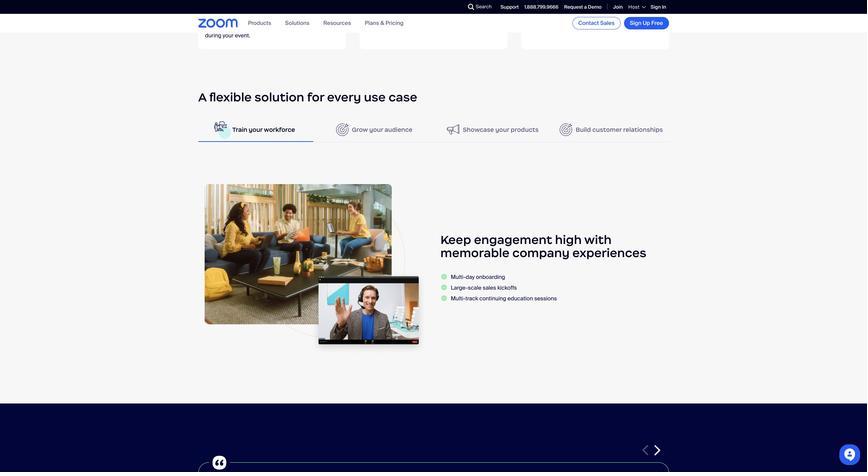 Task type: describe. For each thing, give the bounding box(es) containing it.
your up plans & pricing link
[[380, 12, 391, 19]]

products button
[[248, 20, 271, 27]]

logos.
[[619, 19, 634, 26]]

your left brand's
[[558, 19, 569, 26]]

brand's
[[571, 19, 589, 26]]

resources button
[[324, 20, 351, 27]]

arrow hitting bullseye image for build
[[560, 124, 573, 136]]

a
[[198, 90, 207, 105]]

products
[[511, 126, 539, 134]]

case
[[389, 90, 418, 105]]

shelf
[[429, 12, 442, 19]]

join link
[[613, 4, 623, 10]]

library
[[389, 19, 405, 26]]

2 horizontal spatial and
[[646, 12, 655, 19]]

join
[[613, 4, 623, 10]]

train your workforce
[[232, 126, 295, 134]]

sessions
[[535, 295, 557, 302]]

give
[[367, 12, 378, 19]]

plans & pricing link
[[365, 20, 404, 27]]

and inside the zoom events sponsors feature includes branding, logos, sponsorship tiers, special ticket, and chat privileges to help you generate revenue during your event.
[[205, 25, 215, 33]]

plans & pricing
[[365, 20, 404, 27]]

includes
[[296, 12, 317, 19]]

high
[[555, 232, 582, 248]]

plans
[[365, 20, 379, 27]]

sign in
[[651, 4, 667, 10]]

with inside "enhanced event branding customize your registration page, event lobby and events with your brand's colors and logos."
[[547, 19, 557, 26]]

grow
[[352, 126, 368, 134]]

multi-track continuing education sessions
[[451, 295, 557, 302]]

build customer relationships
[[576, 126, 663, 134]]

sign up free
[[630, 19, 663, 27]]

search
[[476, 3, 492, 10]]

your inside train your workforce button
[[249, 126, 263, 134]]

the
[[205, 12, 215, 19]]

engagement
[[474, 232, 553, 248]]

your inside grow your audience 'button'
[[370, 126, 383, 134]]

showcase your products button
[[436, 118, 551, 142]]

up
[[643, 19, 650, 27]]

pricing
[[386, 20, 404, 27]]

1 horizontal spatial a
[[463, 12, 466, 19]]

testimonial icon image
[[209, 453, 230, 472]]

host
[[629, 4, 640, 10]]

host button
[[629, 4, 646, 10]]

audience
[[385, 126, 413, 134]]

&
[[381, 20, 384, 27]]

support link
[[501, 4, 519, 10]]

zoom
[[216, 12, 231, 19]]

flexible
[[209, 90, 252, 105]]

large-
[[451, 284, 468, 292]]

to
[[255, 25, 260, 33]]

company
[[513, 246, 570, 261]]

closes.
[[426, 25, 444, 33]]

large-scale sales kickoffs
[[451, 284, 517, 292]]

page,
[[600, 12, 614, 19]]

for
[[307, 90, 324, 105]]

keep engagement high with memorable company experiences
[[441, 232, 647, 261]]

with inside "keep engagement high with memorable company experiences"
[[585, 232, 612, 248]]

track
[[466, 295, 478, 302]]

sign up free link
[[624, 17, 669, 29]]

day
[[466, 273, 475, 281]]

relationships
[[624, 126, 663, 134]]

continuing
[[480, 295, 507, 302]]

a flexible solution for every use case
[[198, 90, 418, 105]]

that
[[406, 19, 416, 26]]

sponsorship
[[247, 19, 279, 26]]

multi- for day
[[451, 273, 466, 281]]

grow your audience
[[352, 126, 413, 134]]

solutions button
[[285, 20, 310, 27]]

next slide image
[[655, 446, 661, 456]]

onboarding
[[476, 273, 505, 281]]

event inside "enhanced event branding customize your registration page, event lobby and events with your brand's colors and logos."
[[615, 12, 629, 19]]

contact sales link
[[573, 17, 621, 29]]

contact sales
[[579, 19, 615, 27]]

education
[[508, 295, 533, 302]]

person holding a flag image
[[214, 121, 227, 132]]

support
[[501, 4, 519, 10]]

after
[[388, 25, 400, 33]]

1.888.799.9666
[[525, 4, 559, 10]]

megaphone image
[[447, 124, 460, 135]]

event
[[568, 0, 590, 9]]



Task type: locate. For each thing, give the bounding box(es) containing it.
demo
[[588, 4, 602, 10]]

a left longer
[[407, 12, 410, 19]]

resources
[[324, 20, 351, 27]]

revenue
[[308, 25, 328, 33]]

arrow hitting bullseye image left grow
[[336, 124, 349, 136]]

your right train
[[249, 126, 263, 134]]

sign left up
[[630, 19, 642, 27]]

workforce
[[264, 126, 295, 134]]

multi- down large-
[[451, 295, 466, 302]]

solutions
[[285, 20, 310, 27]]

1.888.799.9666 link
[[525, 4, 559, 10]]

branding
[[592, 0, 627, 9]]

products
[[248, 20, 271, 27]]

scale
[[468, 284, 482, 292]]

longer
[[412, 12, 428, 19]]

branding,
[[205, 19, 229, 26]]

2 horizontal spatial a
[[585, 4, 587, 10]]

showcase your products
[[463, 126, 539, 134]]

your left event.
[[223, 32, 234, 39]]

kickoffs
[[498, 284, 517, 292]]

chat
[[216, 25, 227, 33]]

you
[[273, 25, 282, 33]]

arrow hitting bullseye image left build
[[560, 124, 573, 136]]

arrow hitting bullseye image inside grow your audience 'button'
[[336, 124, 349, 136]]

multi-
[[451, 273, 466, 281], [451, 295, 466, 302]]

event right the
[[410, 25, 425, 33]]

experiences
[[573, 246, 647, 261]]

0 vertical spatial sign
[[651, 4, 661, 10]]

0 horizontal spatial a
[[407, 12, 410, 19]]

showcase
[[463, 126, 494, 134]]

special
[[294, 19, 312, 26]]

your inside the showcase your products button
[[496, 126, 510, 134]]

during
[[205, 32, 221, 39]]

with right high
[[585, 232, 612, 248]]

a up registration
[[585, 4, 587, 10]]

the zoom events sponsors feature includes branding, logos, sponsorship tiers, special ticket, and chat privileges to help you generate revenue during your event.
[[205, 12, 329, 39]]

0 vertical spatial multi-
[[451, 273, 466, 281]]

1 horizontal spatial with
[[547, 19, 557, 26]]

and left logos.
[[608, 19, 618, 26]]

your right access
[[475, 19, 486, 26]]

2 horizontal spatial with
[[585, 232, 612, 248]]

help
[[261, 25, 272, 33]]

0 horizontal spatial with
[[452, 12, 462, 19]]

use
[[364, 90, 386, 105]]

lobby
[[631, 12, 644, 19]]

sponsors
[[251, 12, 275, 19]]

0 horizontal spatial sign
[[630, 19, 642, 27]]

and left chat
[[205, 25, 215, 33]]

logos,
[[231, 19, 246, 26]]

event
[[392, 12, 406, 19], [615, 12, 629, 19], [410, 25, 425, 33]]

content
[[367, 25, 386, 33]]

keep
[[441, 232, 471, 248]]

search image
[[468, 4, 474, 10]]

and
[[646, 12, 655, 19], [608, 19, 618, 26], [205, 25, 215, 33]]

attendees
[[428, 19, 454, 26]]

group of people sitting on couch with laptops image
[[198, 184, 427, 356]]

event up pricing at the top of page
[[392, 12, 406, 19]]

arrow hitting bullseye image for grow
[[336, 124, 349, 136]]

None search field
[[443, 1, 470, 12]]

sign left in
[[651, 4, 661, 10]]

1 horizontal spatial arrow hitting bullseye image
[[560, 124, 573, 136]]

event.
[[235, 32, 250, 39]]

train your workforce button
[[198, 118, 313, 142]]

2 arrow hitting bullseye image from the left
[[560, 124, 573, 136]]

1 arrow hitting bullseye image from the left
[[336, 124, 349, 136]]

and down sign in
[[646, 12, 655, 19]]

1 vertical spatial multi-
[[451, 295, 466, 302]]

colors
[[591, 19, 607, 26]]

demand
[[367, 19, 388, 26]]

sign for sign in
[[651, 4, 661, 10]]

sales
[[483, 284, 497, 292]]

1 vertical spatial sign
[[630, 19, 642, 27]]

sales
[[601, 19, 615, 27]]

your down the request
[[557, 12, 568, 19]]

enhanced
[[528, 0, 567, 9]]

your right grow
[[370, 126, 383, 134]]

tiers,
[[280, 19, 293, 26]]

access
[[455, 19, 473, 26]]

ticket,
[[314, 19, 329, 26]]

lets
[[417, 19, 427, 26]]

multi- for track
[[451, 295, 466, 302]]

free
[[652, 19, 663, 27]]

2 horizontal spatial event
[[615, 12, 629, 19]]

your left the products
[[496, 126, 510, 134]]

multi- up large-
[[451, 273, 466, 281]]

memorable
[[441, 246, 510, 261]]

tabs tab list
[[198, 118, 669, 143]]

with
[[452, 12, 462, 19], [547, 19, 557, 26], [585, 232, 612, 248]]

on-
[[484, 12, 493, 19]]

events
[[528, 19, 545, 26]]

enhanced event branding customize your registration page, event lobby and events with your brand's colors and logos.
[[528, 0, 655, 26]]

1 horizontal spatial and
[[608, 19, 618, 26]]

sign in link
[[651, 4, 667, 10]]

every
[[327, 90, 361, 105]]

1 horizontal spatial event
[[410, 25, 425, 33]]

give your event a longer shelf life with a video-on- demand library that lets attendees access your content after the event closes.
[[367, 12, 493, 33]]

1 multi- from the top
[[451, 273, 466, 281]]

feature
[[277, 12, 295, 19]]

arrow hitting bullseye image
[[336, 124, 349, 136], [560, 124, 573, 136]]

request
[[564, 4, 583, 10]]

build customer relationships button
[[554, 118, 669, 142]]

0 horizontal spatial arrow hitting bullseye image
[[336, 124, 349, 136]]

1 horizontal spatial sign
[[651, 4, 661, 10]]

build
[[576, 126, 591, 134]]

train
[[232, 126, 247, 134]]

a left video-
[[463, 12, 466, 19]]

0 horizontal spatial event
[[392, 12, 406, 19]]

arrow hitting bullseye image inside build customer relationships button
[[560, 124, 573, 136]]

search image
[[468, 4, 474, 10]]

life
[[443, 12, 450, 19]]

request a demo
[[564, 4, 602, 10]]

a
[[585, 4, 587, 10], [407, 12, 410, 19], [463, 12, 466, 19]]

with right the events
[[547, 19, 557, 26]]

zoom logo image
[[198, 19, 238, 28]]

with right life
[[452, 12, 462, 19]]

privileges
[[229, 25, 253, 33]]

0 horizontal spatial and
[[205, 25, 215, 33]]

sign for sign up free
[[630, 19, 642, 27]]

contact
[[579, 19, 599, 27]]

with inside give your event a longer shelf life with a video-on- demand library that lets attendees access your content after the event closes.
[[452, 12, 462, 19]]

2 multi- from the top
[[451, 295, 466, 302]]

your inside the zoom events sponsors feature includes branding, logos, sponsorship tiers, special ticket, and chat privileges to help you generate revenue during your event.
[[223, 32, 234, 39]]

generate
[[284, 25, 307, 33]]

in
[[662, 4, 667, 10]]

event down join
[[615, 12, 629, 19]]

the
[[401, 25, 409, 33]]

sign
[[651, 4, 661, 10], [630, 19, 642, 27]]

request a demo link
[[564, 4, 602, 10]]



Task type: vqa. For each thing, say whether or not it's contained in the screenshot.
Discover More Stories
no



